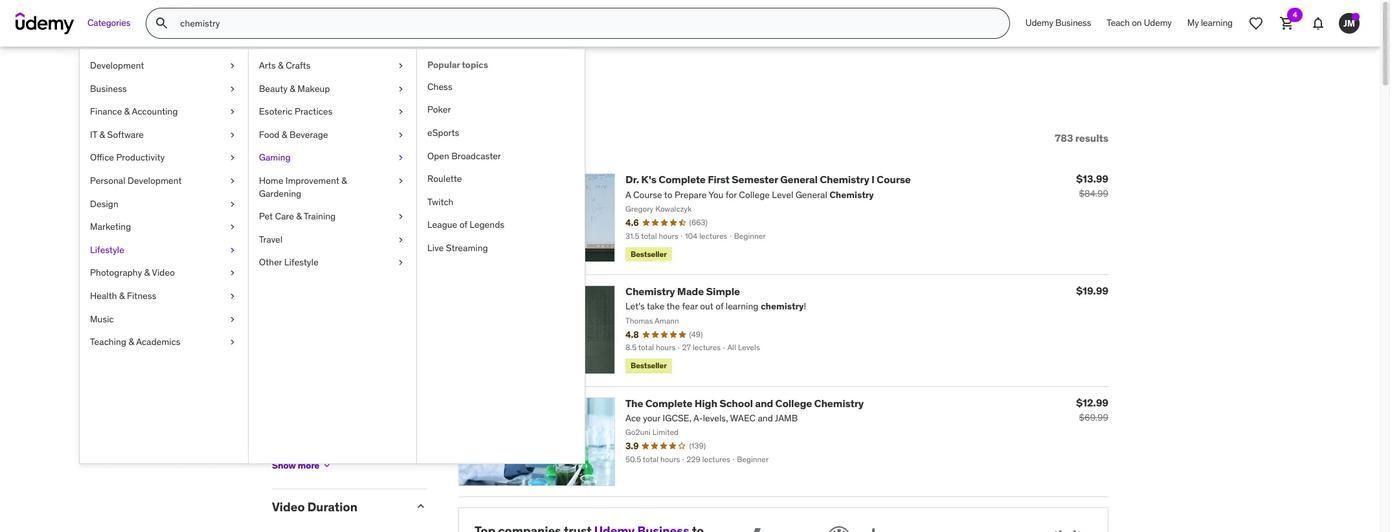 Task type: locate. For each thing, give the bounding box(es) containing it.
chemistry left made
[[626, 285, 675, 298]]

1 vertical spatial lifestyle
[[284, 257, 319, 268]]

volkswagen image
[[825, 524, 854, 532]]

business
[[1056, 17, 1092, 29], [90, 83, 127, 94]]

xsmall image
[[396, 60, 406, 72], [227, 106, 238, 118], [396, 106, 406, 118], [227, 129, 238, 141], [396, 129, 406, 141], [396, 152, 406, 165], [396, 175, 406, 188], [396, 211, 406, 223], [396, 234, 406, 246], [396, 257, 406, 269], [227, 290, 238, 303], [227, 336, 238, 349], [272, 366, 282, 376], [272, 412, 282, 422]]

chemistry made simple
[[626, 285, 740, 298]]

roulette
[[428, 173, 462, 185]]

eventbrite image
[[1018, 524, 1093, 532]]

chemistry right college
[[815, 397, 864, 410]]

1 vertical spatial chemistry
[[626, 285, 675, 298]]

& for makeup
[[290, 83, 296, 94]]

0 vertical spatial lifestyle
[[90, 244, 124, 256]]

arts
[[259, 60, 276, 71]]

home improvement & gardening link
[[249, 170, 417, 205]]

udemy business
[[1026, 17, 1092, 29]]

xsmall image inside food & beverage link
[[396, 129, 406, 141]]

$84.99
[[1080, 188, 1109, 200]]

jm
[[1344, 17, 1356, 29]]

teaching
[[90, 336, 126, 348]]

xsmall image inside finance & accounting link
[[227, 106, 238, 118]]

design link
[[80, 193, 248, 216]]

1 horizontal spatial business
[[1056, 17, 1092, 29]]

xsmall image inside photography & video 'link'
[[227, 267, 238, 280]]

$19.99
[[1077, 284, 1109, 297]]

xsmall image for it & software
[[227, 129, 238, 141]]

& left up
[[350, 220, 356, 232]]

finance & accounting link
[[80, 101, 248, 124]]

esoteric practices link
[[249, 101, 417, 124]]

music link
[[80, 308, 248, 331]]

teach on udemy link
[[1100, 8, 1180, 39]]

783 results
[[1055, 131, 1109, 144]]

xsmall image inside gaming 'link'
[[396, 152, 406, 165]]

complete right the
[[646, 397, 693, 410]]

open broadcaster link
[[417, 145, 585, 168]]

esports
[[428, 127, 460, 139]]

xsmall image inside arts & crafts link
[[396, 60, 406, 72]]

xsmall image
[[227, 60, 238, 72], [227, 83, 238, 95], [396, 83, 406, 95], [227, 152, 238, 165], [227, 175, 238, 188], [227, 198, 238, 211], [227, 221, 238, 234], [227, 244, 238, 257], [227, 267, 238, 280], [227, 313, 238, 326], [272, 389, 282, 399], [272, 435, 282, 445], [322, 461, 333, 471]]

made
[[678, 285, 704, 298]]

$13.99 $84.99
[[1077, 173, 1109, 200]]

udemy
[[1026, 17, 1054, 29], [1144, 17, 1172, 29]]

up
[[358, 220, 369, 232]]

it
[[90, 129, 97, 140]]

k's
[[642, 173, 657, 186]]

xsmall image inside pet care & training link
[[396, 211, 406, 223]]

improvement
[[286, 175, 339, 187]]

video down "lifestyle" link
[[152, 267, 175, 279]]

food
[[259, 129, 280, 140]]

travel link
[[249, 229, 417, 252]]

1 horizontal spatial video
[[272, 500, 305, 515]]

other
[[259, 257, 282, 268]]

for
[[385, 76, 413, 103]]

2 udemy from the left
[[1144, 17, 1172, 29]]

& right finance
[[124, 106, 130, 117]]

open
[[428, 150, 449, 162]]

xsmall image for other lifestyle
[[396, 257, 406, 269]]

xsmall image inside the design link
[[227, 198, 238, 211]]

development down office productivity link
[[128, 175, 182, 187]]

office productivity link
[[80, 147, 248, 170]]

training
[[304, 211, 336, 222]]

health & fitness link
[[80, 285, 248, 308]]

& right health
[[119, 290, 125, 302]]

xsmall image inside office productivity link
[[227, 152, 238, 165]]

chemistry for the complete high school and college chemistry
[[815, 397, 864, 410]]

1 vertical spatial development
[[128, 175, 182, 187]]

0 horizontal spatial video
[[152, 267, 175, 279]]

0 vertical spatial development
[[90, 60, 144, 71]]

&
[[278, 60, 284, 71], [290, 83, 296, 94], [124, 106, 130, 117], [99, 129, 105, 140], [282, 129, 287, 140], [342, 175, 347, 187], [296, 211, 302, 222], [350, 220, 356, 232], [144, 267, 150, 279], [119, 290, 125, 302], [129, 336, 134, 348]]

$12.99
[[1077, 396, 1109, 409]]

xsmall image inside show more button
[[322, 461, 333, 471]]

xsmall image inside "lifestyle" link
[[227, 244, 238, 257]]

& for accounting
[[124, 106, 130, 117]]

marketing
[[90, 221, 131, 233]]

submit search image
[[154, 16, 170, 31]]

& up fitness
[[144, 267, 150, 279]]

office
[[90, 152, 114, 163]]

xsmall image for design
[[227, 198, 238, 211]]

results for 783 results
[[1076, 131, 1109, 144]]

1 vertical spatial 783
[[1055, 131, 1074, 144]]

& for academics
[[129, 336, 134, 348]]

4.5
[[336, 220, 348, 232]]

xsmall image for marketing
[[227, 221, 238, 234]]

broadcaster
[[452, 150, 501, 162]]

& right care
[[296, 211, 302, 222]]

first
[[708, 173, 730, 186]]

xsmall image inside 'home improvement & gardening' link
[[396, 175, 406, 188]]

xsmall image inside business link
[[227, 83, 238, 95]]

xsmall image for pet care & training
[[396, 211, 406, 223]]

2 vertical spatial chemistry
[[815, 397, 864, 410]]

ratings button
[[272, 184, 404, 200]]

$13.99
[[1077, 173, 1109, 186]]

xsmall image inside the it & software "link"
[[227, 129, 238, 141]]

video down show
[[272, 500, 305, 515]]

beverage
[[290, 129, 328, 140]]

0 horizontal spatial 783
[[272, 76, 309, 103]]

more
[[298, 460, 320, 472]]

health
[[90, 290, 117, 302]]

0 vertical spatial results
[[314, 76, 381, 103]]

xsmall image inside other lifestyle link
[[396, 257, 406, 269]]

& right it
[[99, 129, 105, 140]]

xsmall image for travel
[[396, 234, 406, 246]]

xsmall image inside marketing link
[[227, 221, 238, 234]]

1 vertical spatial results
[[1076, 131, 1109, 144]]

4
[[1293, 10, 1298, 19]]

business left teach
[[1056, 17, 1092, 29]]

& right beauty on the top of the page
[[290, 83, 296, 94]]

roulette link
[[417, 168, 585, 191]]

lifestyle down marketing on the left of page
[[90, 244, 124, 256]]

xsmall image inside travel link
[[396, 234, 406, 246]]

results up practices at the left top of page
[[314, 76, 381, 103]]

live streaming link
[[417, 237, 585, 260]]

arts & crafts link
[[249, 54, 417, 77]]

& for up
[[350, 220, 356, 232]]

beauty & makeup
[[259, 83, 330, 94]]

filter
[[296, 131, 321, 144]]

0 horizontal spatial business
[[90, 83, 127, 94]]

results up $13.99
[[1076, 131, 1109, 144]]

popular
[[428, 59, 460, 71]]

1 vertical spatial business
[[90, 83, 127, 94]]

business up finance
[[90, 83, 127, 94]]

development
[[90, 60, 144, 71], [128, 175, 182, 187]]

& down gaming 'link'
[[342, 175, 347, 187]]

pet care & training link
[[249, 205, 417, 229]]

notifications image
[[1311, 16, 1327, 31]]

poker
[[428, 104, 451, 116]]

complete right k's
[[659, 173, 706, 186]]

gaming
[[259, 152, 291, 163]]

poker link
[[417, 99, 585, 122]]

0 horizontal spatial udemy
[[1026, 17, 1054, 29]]

photography & video link
[[80, 262, 248, 285]]

& inside "link"
[[99, 129, 105, 140]]

xsmall image inside health & fitness link
[[227, 290, 238, 303]]

xsmall image inside music link
[[227, 313, 238, 326]]

0 horizontal spatial results
[[314, 76, 381, 103]]

xsmall image for food & beverage
[[396, 129, 406, 141]]

home
[[259, 175, 283, 187]]

783 inside status
[[1055, 131, 1074, 144]]

personal
[[90, 175, 125, 187]]

$69.99
[[1080, 412, 1109, 423]]

& right food on the top
[[282, 129, 287, 140]]

chemistry left "i"
[[820, 173, 870, 186]]

teaching & academics link
[[80, 331, 248, 354]]

1 horizontal spatial 783
[[1055, 131, 1074, 144]]

results inside status
[[1076, 131, 1109, 144]]

food & beverage
[[259, 129, 328, 140]]

filter button
[[272, 118, 330, 158]]

xsmall image for photography & video
[[227, 267, 238, 280]]

xsmall image inside beauty & makeup link
[[396, 83, 406, 95]]

xsmall image for personal development
[[227, 175, 238, 188]]

on
[[1132, 17, 1142, 29]]

the complete high school and college chemistry
[[626, 397, 864, 410]]

the
[[626, 397, 644, 410]]

development down categories dropdown button
[[90, 60, 144, 71]]

0 vertical spatial 783
[[272, 76, 309, 103]]

chemistry made simple link
[[626, 285, 740, 298]]

0 vertical spatial video
[[152, 267, 175, 279]]

small image
[[280, 132, 293, 145], [415, 185, 428, 198], [415, 329, 428, 342], [415, 500, 428, 513]]

lifestyle right other
[[284, 257, 319, 268]]

xsmall image for finance & accounting
[[227, 106, 238, 118]]

xsmall image inside development link
[[227, 60, 238, 72]]

xsmall image for home improvement & gardening
[[396, 175, 406, 188]]

& inside 'link'
[[144, 267, 150, 279]]

dr. k's complete first semester general chemistry i course link
[[626, 173, 911, 186]]

jm link
[[1334, 8, 1366, 39]]

software
[[107, 129, 144, 140]]

1 horizontal spatial results
[[1076, 131, 1109, 144]]

xsmall image inside 'teaching & academics' link
[[227, 336, 238, 349]]

& right teaching
[[129, 336, 134, 348]]

xsmall image inside esoteric practices link
[[396, 106, 406, 118]]

teach on udemy
[[1107, 17, 1172, 29]]

twitch link
[[417, 191, 585, 214]]

& for beverage
[[282, 129, 287, 140]]

& right arts
[[278, 60, 284, 71]]

1 horizontal spatial udemy
[[1144, 17, 1172, 29]]

0 vertical spatial chemistry
[[820, 173, 870, 186]]

& for crafts
[[278, 60, 284, 71]]

xsmall image inside personal development link
[[227, 175, 238, 188]]

categories
[[87, 17, 130, 29]]



Task type: vqa. For each thing, say whether or not it's contained in the screenshot.
Chess link
yes



Task type: describe. For each thing, give the bounding box(es) containing it.
travel
[[259, 234, 283, 245]]

pet
[[259, 211, 273, 222]]

xsmall image for show more
[[322, 461, 333, 471]]

wishlist image
[[1249, 16, 1265, 31]]

xsmall image for teaching & academics
[[227, 336, 238, 349]]

popular topics
[[428, 59, 488, 71]]

783 for 783 results
[[1055, 131, 1074, 144]]

open broadcaster
[[428, 150, 501, 162]]

results for 783 results for "chemistry"
[[314, 76, 381, 103]]

xsmall image for lifestyle
[[227, 244, 238, 257]]

health & fitness
[[90, 290, 157, 302]]

photography & video
[[90, 267, 175, 279]]

pet care & training
[[259, 211, 336, 222]]

semester
[[732, 173, 778, 186]]

arts & crafts
[[259, 60, 311, 71]]

xsmall image for gaming
[[396, 152, 406, 165]]

beauty & makeup link
[[249, 77, 417, 101]]

& for software
[[99, 129, 105, 140]]

academics
[[136, 336, 181, 348]]

league of legends
[[428, 219, 505, 231]]

Search for anything text field
[[178, 12, 994, 34]]

xsmall image for beauty & makeup
[[396, 83, 406, 95]]

small image inside filter button
[[280, 132, 293, 145]]

it & software link
[[80, 124, 248, 147]]

0 vertical spatial business
[[1056, 17, 1092, 29]]

xsmall image for music
[[227, 313, 238, 326]]

& for fitness
[[119, 290, 125, 302]]

1 udemy from the left
[[1026, 17, 1054, 29]]

high
[[695, 397, 718, 410]]

chess
[[428, 81, 453, 93]]

show more
[[272, 460, 320, 472]]

xsmall image for business
[[227, 83, 238, 95]]

makeup
[[298, 83, 330, 94]]

my
[[1188, 17, 1200, 29]]

gaming element
[[417, 49, 585, 464]]

school
[[720, 397, 753, 410]]

beauty
[[259, 83, 288, 94]]

esoteric practices
[[259, 106, 333, 117]]

gardening
[[259, 188, 302, 199]]

league of legends link
[[417, 214, 585, 237]]

finance & accounting
[[90, 106, 178, 117]]

course
[[877, 173, 911, 186]]

chemistry for dr. k's complete first semester general chemistry i course
[[820, 173, 870, 186]]

business link
[[80, 77, 248, 101]]

& inside "home improvement & gardening"
[[342, 175, 347, 187]]

0 vertical spatial complete
[[659, 173, 706, 186]]

learning
[[1202, 17, 1233, 29]]

food & beverage link
[[249, 124, 417, 147]]

4 link
[[1272, 8, 1303, 39]]

development link
[[80, 54, 248, 77]]

xsmall image for arts & crafts
[[396, 60, 406, 72]]

teach
[[1107, 17, 1130, 29]]

duration
[[307, 500, 358, 515]]

marketing link
[[80, 216, 248, 239]]

783 for 783 results for "chemistry"
[[272, 76, 309, 103]]

photography
[[90, 267, 142, 279]]

xsmall image for office productivity
[[227, 152, 238, 165]]

other lifestyle link
[[249, 252, 417, 275]]

nasdaq image
[[735, 524, 810, 532]]

esoteric
[[259, 106, 293, 117]]

general
[[781, 173, 818, 186]]

1 vertical spatial complete
[[646, 397, 693, 410]]

other lifestyle
[[259, 257, 319, 268]]

& for video
[[144, 267, 150, 279]]

accounting
[[132, 106, 178, 117]]

the complete high school and college chemistry link
[[626, 397, 864, 410]]

português
[[288, 457, 330, 468]]

fitness
[[127, 290, 157, 302]]

xsmall image for health & fitness
[[227, 290, 238, 303]]

categories button
[[80, 8, 138, 39]]

1 horizontal spatial lifestyle
[[284, 257, 319, 268]]

my learning link
[[1180, 8, 1241, 39]]

esports link
[[417, 122, 585, 145]]

"chemistry"
[[417, 76, 535, 103]]

topics
[[462, 59, 488, 71]]

productivity
[[116, 152, 165, 163]]

xsmall image for esoteric practices
[[396, 106, 406, 118]]

design
[[90, 198, 118, 210]]

udemy image
[[16, 12, 74, 34]]

video inside 'link'
[[152, 267, 175, 279]]

show more button
[[272, 453, 333, 479]]

udemy business link
[[1018, 8, 1100, 39]]

ratings
[[272, 184, 317, 200]]

1 vertical spatial video
[[272, 500, 305, 515]]

xsmall image for development
[[227, 60, 238, 72]]

it & software
[[90, 129, 144, 140]]

and
[[755, 397, 774, 410]]

$12.99 $69.99
[[1077, 396, 1109, 423]]

lifestyle link
[[80, 239, 248, 262]]

practices
[[295, 106, 333, 117]]

chess link
[[417, 76, 585, 99]]

my learning
[[1188, 17, 1233, 29]]

box image
[[869, 524, 913, 532]]

music
[[90, 313, 114, 325]]

care
[[275, 211, 294, 222]]

783 results status
[[1055, 131, 1109, 144]]

college
[[776, 397, 812, 410]]

video duration button
[[272, 500, 404, 515]]

0 horizontal spatial lifestyle
[[90, 244, 124, 256]]

you have alerts image
[[1353, 13, 1360, 21]]

twitch
[[428, 196, 454, 208]]

shopping cart with 4 items image
[[1280, 16, 1296, 31]]

streaming
[[446, 242, 488, 254]]



